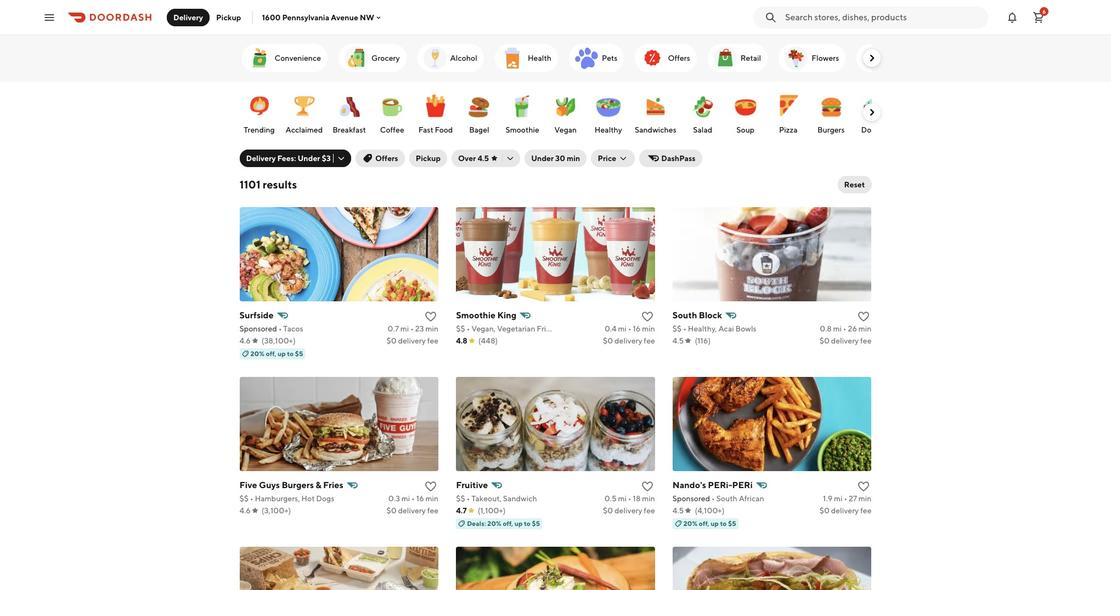 Task type: describe. For each thing, give the bounding box(es) containing it.
$$ up 4.7
[[456, 495, 465, 504]]

$​0 delivery fee for nando's peri-peri
[[820, 507, 872, 516]]

over 4.5 button
[[452, 150, 520, 167]]

retail link
[[708, 44, 768, 72]]

health
[[528, 54, 551, 63]]

0.8
[[820, 325, 832, 334]]

min for surfside
[[426, 325, 439, 334]]

1 vertical spatial pickup
[[416, 154, 441, 163]]

fries
[[323, 481, 343, 491]]

convenience image
[[246, 45, 272, 71]]

4.5 inside button
[[478, 154, 489, 163]]

vegan
[[555, 126, 577, 134]]

0 vertical spatial pickup
[[216, 13, 241, 22]]

• up (4,100+)
[[712, 495, 715, 504]]

Store search: begin typing to search for stores available on DoorDash text field
[[785, 11, 982, 23]]

grocery link
[[339, 44, 406, 72]]

health image
[[499, 45, 526, 71]]

pets image
[[573, 45, 600, 71]]

fees:
[[277, 154, 296, 163]]

$​0 for surfside
[[387, 337, 397, 346]]

breakfast
[[333, 126, 366, 134]]

$​0 for nando's peri-peri
[[820, 507, 830, 516]]

dashpass
[[661, 154, 696, 163]]

next button of carousel image
[[866, 107, 877, 118]]

16 for smoothie king
[[633, 325, 641, 334]]

deals: 20% off, up to $5
[[467, 520, 540, 528]]

sponsored for surfside
[[240, 325, 277, 334]]

0.5
[[605, 495, 617, 504]]

$​0 delivery fee for fruitive
[[603, 507, 655, 516]]

hamburgers,
[[255, 495, 300, 504]]

under inside "button"
[[531, 154, 554, 163]]

off, for surfside
[[266, 350, 276, 358]]

fee for surfside
[[427, 337, 439, 346]]

sponsored • south african
[[673, 495, 764, 504]]

$​0 delivery fee for south block
[[820, 337, 872, 346]]

to for nando's peri-peri
[[720, 520, 727, 528]]

smoothie for smoothie king
[[456, 311, 496, 321]]

south block
[[673, 311, 722, 321]]

mi for five guys burgers & fries
[[402, 495, 410, 504]]

1 horizontal spatial up
[[515, 520, 523, 528]]

• up 4.8
[[467, 325, 470, 334]]

dashpass button
[[639, 150, 702, 167]]

health link
[[495, 44, 558, 72]]

up for nando's peri-peri
[[711, 520, 719, 528]]

over
[[458, 154, 476, 163]]

0.7
[[388, 325, 399, 334]]

coffee
[[380, 126, 404, 134]]

0.4 mi • 16 min
[[605, 325, 655, 334]]

up for surfside
[[278, 350, 286, 358]]

• left healthy,
[[683, 325, 686, 334]]

1101
[[240, 178, 260, 191]]

$$ for smoothie
[[456, 325, 465, 334]]

0.3 mi • 16 min
[[388, 495, 439, 504]]

&
[[316, 481, 321, 491]]

offers inside offers link
[[668, 54, 690, 63]]

catering image
[[861, 45, 887, 71]]

trending link
[[241, 87, 278, 138]]

delivery for smoothie king
[[615, 337, 642, 346]]

donuts
[[861, 126, 887, 134]]

click to add this store to your saved list image for five guys burgers & fries
[[424, 481, 437, 494]]

deals:
[[467, 520, 486, 528]]

reset
[[844, 181, 865, 189]]

$​0 for five guys burgers & fries
[[387, 507, 397, 516]]

grocery
[[372, 54, 400, 63]]

mi for nando's peri-peri
[[834, 495, 843, 504]]

1 horizontal spatial $5
[[532, 520, 540, 528]]

healthy,
[[688, 325, 717, 334]]

convenience link
[[242, 44, 328, 72]]

delivery button
[[167, 9, 210, 26]]

mi for fruitive
[[618, 495, 627, 504]]

$3
[[322, 154, 331, 163]]

results
[[263, 178, 297, 191]]

over 4.5
[[458, 154, 489, 163]]

friendly
[[537, 325, 566, 334]]

to for surfside
[[287, 350, 294, 358]]

(1,100+)
[[478, 507, 506, 516]]

food
[[435, 126, 453, 134]]

1 horizontal spatial to
[[524, 520, 531, 528]]

offers link
[[635, 44, 697, 72]]

• up (38,100+)
[[279, 325, 282, 334]]

(4,100+)
[[695, 507, 725, 516]]

1600 pennsylvania avenue nw
[[262, 13, 374, 22]]

min for smoothie king
[[642, 325, 655, 334]]

4.6 for surfside
[[240, 337, 251, 346]]

min for nando's peri-peri
[[859, 495, 872, 504]]

acclaimed
[[286, 126, 323, 134]]

next button of carousel image
[[866, 53, 877, 64]]

nando's peri-peri
[[673, 481, 753, 491]]

off, for nando's peri-peri
[[699, 520, 709, 528]]

min for fruitive
[[642, 495, 655, 504]]

retail image
[[712, 45, 738, 71]]

offers button
[[356, 150, 405, 167]]

convenience
[[275, 54, 321, 63]]

delivery for surfside
[[398, 337, 426, 346]]

open menu image
[[43, 11, 56, 24]]

price button
[[591, 150, 635, 167]]

fee for south block
[[860, 337, 872, 346]]

reset button
[[838, 176, 872, 194]]

sandwich
[[503, 495, 537, 504]]

20% for surfside
[[250, 350, 264, 358]]

delivery for delivery
[[173, 13, 203, 22]]

0.4
[[605, 325, 617, 334]]

delivery fees: under $3
[[246, 154, 331, 163]]

notification bell image
[[1006, 11, 1019, 24]]

6 button
[[1028, 6, 1050, 28]]

$$ • healthy, acai bowls
[[673, 325, 756, 334]]

fast
[[419, 126, 433, 134]]

4.6 for five guys burgers & fries
[[240, 507, 251, 516]]

fee for nando's peri-peri
[[860, 507, 872, 516]]

guys
[[259, 481, 280, 491]]

pennsylvania
[[282, 13, 329, 22]]

hot
[[301, 495, 315, 504]]

6
[[1043, 8, 1046, 15]]

sponsored • tacos
[[240, 325, 303, 334]]

alcohol link
[[417, 44, 484, 72]]

bowls
[[736, 325, 756, 334]]

king
[[497, 311, 517, 321]]

healthy
[[595, 126, 622, 134]]

$​0 delivery fee for surfside
[[387, 337, 439, 346]]

five
[[240, 481, 257, 491]]

pets link
[[569, 44, 624, 72]]

pizza
[[779, 126, 798, 134]]

26
[[848, 325, 857, 334]]

1600
[[262, 13, 281, 22]]

flowers
[[812, 54, 839, 63]]

delivery for fruitive
[[615, 507, 642, 516]]

bagel
[[469, 126, 489, 134]]

delivery for five guys burgers & fries
[[398, 507, 426, 516]]

fee for fruitive
[[644, 507, 655, 516]]

nw
[[360, 13, 374, 22]]

peri-
[[708, 481, 732, 491]]

fee for smoothie king
[[644, 337, 655, 346]]

1.9 mi • 27 min
[[823, 495, 872, 504]]



Task type: vqa. For each thing, say whether or not it's contained in the screenshot.


Task type: locate. For each thing, give the bounding box(es) containing it.
$$ • vegan, vegetarian friendly
[[456, 325, 566, 334]]

offers image
[[640, 45, 666, 71]]

$$ for five
[[240, 495, 249, 504]]

20% for nando's peri-peri
[[684, 520, 698, 528]]

$$ for south
[[673, 325, 682, 334]]

pickup down fast
[[416, 154, 441, 163]]

1 items, open order cart image
[[1032, 11, 1045, 24]]

burgers right pizza
[[818, 126, 845, 134]]

click to add this store to your saved list image up 0.8 mi • 26 min
[[857, 311, 871, 324]]

0 horizontal spatial to
[[287, 350, 294, 358]]

• left '18'
[[628, 495, 631, 504]]

0 horizontal spatial delivery
[[173, 13, 203, 22]]

0.7 mi • 23 min
[[388, 325, 439, 334]]

16 for five guys burgers & fries
[[416, 495, 424, 504]]

flowers image
[[783, 45, 810, 71]]

1 horizontal spatial 20%
[[487, 520, 501, 528]]

1 horizontal spatial delivery
[[246, 154, 276, 163]]

4.8
[[456, 337, 467, 346]]

sponsored down the surfside at the left of page
[[240, 325, 277, 334]]

mi right 0.5
[[618, 495, 627, 504]]

sponsored
[[240, 325, 277, 334], [673, 495, 710, 504]]

1 horizontal spatial offers
[[668, 54, 690, 63]]

min
[[567, 154, 580, 163], [426, 325, 439, 334], [642, 325, 655, 334], [859, 325, 872, 334], [426, 495, 439, 504], [642, 495, 655, 504], [859, 495, 872, 504]]

mi
[[400, 325, 409, 334], [618, 325, 627, 334], [833, 325, 842, 334], [402, 495, 410, 504], [618, 495, 627, 504], [834, 495, 843, 504]]

smoothie
[[506, 126, 539, 134], [456, 311, 496, 321]]

fee
[[427, 337, 439, 346], [644, 337, 655, 346], [860, 337, 872, 346], [427, 507, 439, 516], [644, 507, 655, 516], [860, 507, 872, 516]]

peri
[[732, 481, 753, 491]]

smoothie for smoothie
[[506, 126, 539, 134]]

1 vertical spatial pickup button
[[409, 150, 447, 167]]

soup
[[737, 126, 755, 134]]

4.5 down nando's
[[673, 507, 684, 516]]

$​0 down 0.4
[[603, 337, 613, 346]]

flowers link
[[779, 44, 846, 72]]

$​0 down 1.9
[[820, 507, 830, 516]]

1 vertical spatial 4.6
[[240, 507, 251, 516]]

under
[[298, 154, 320, 163], [531, 154, 554, 163]]

fruitive
[[456, 481, 488, 491]]

0 horizontal spatial sponsored
[[240, 325, 277, 334]]

mi right 1.9
[[834, 495, 843, 504]]

to down (4,100+)
[[720, 520, 727, 528]]

mi right 0.7
[[400, 325, 409, 334]]

• right 0.3
[[412, 495, 415, 504]]

mi for surfside
[[400, 325, 409, 334]]

$​0 for smoothie king
[[603, 337, 613, 346]]

1 horizontal spatial 20% off, up to $5
[[684, 520, 736, 528]]

price
[[598, 154, 616, 163]]

$​0 delivery fee down 0.8 mi • 26 min
[[820, 337, 872, 346]]

off, down (38,100+)
[[266, 350, 276, 358]]

$​0 delivery fee for five guys burgers & fries
[[387, 507, 439, 516]]

$$ up 4.8
[[456, 325, 465, 334]]

sandwiches
[[635, 126, 676, 134]]

fee down 0.7 mi • 23 min
[[427, 337, 439, 346]]

alcohol image
[[422, 45, 448, 71]]

$​0 delivery fee down '0.4 mi • 16 min'
[[603, 337, 655, 346]]

16 right 0.4
[[633, 325, 641, 334]]

to down the sandwich
[[524, 520, 531, 528]]

fee for five guys burgers & fries
[[427, 507, 439, 516]]

20% down (38,100+)
[[250, 350, 264, 358]]

mi right 0.4
[[618, 325, 627, 334]]

surfside
[[240, 311, 274, 321]]

0 horizontal spatial 20% off, up to $5
[[250, 350, 303, 358]]

$$ down five
[[240, 495, 249, 504]]

to down (38,100+)
[[287, 350, 294, 358]]

20% down (1,100+)
[[487, 520, 501, 528]]

$​0 delivery fee for smoothie king
[[603, 337, 655, 346]]

offers down coffee
[[375, 154, 398, 163]]

0 vertical spatial pickup button
[[210, 9, 248, 26]]

16 right 0.3
[[416, 495, 424, 504]]

fee down '0.4 mi • 16 min'
[[644, 337, 655, 346]]

$5 down (38,100+)
[[295, 350, 303, 358]]

0 vertical spatial sponsored
[[240, 325, 277, 334]]

under left $3
[[298, 154, 320, 163]]

african
[[739, 495, 764, 504]]

20% off, up to $5 down (4,100+)
[[684, 520, 736, 528]]

fee down 0.5 mi • 18 min
[[644, 507, 655, 516]]

1 vertical spatial burgers
[[282, 481, 314, 491]]

4.5
[[478, 154, 489, 163], [673, 337, 684, 346], [673, 507, 684, 516]]

4.6 down five
[[240, 507, 251, 516]]

min right 0.4
[[642, 325, 655, 334]]

18
[[633, 495, 641, 504]]

under 30 min
[[531, 154, 580, 163]]

0.5 mi • 18 min
[[605, 495, 655, 504]]

0 vertical spatial 16
[[633, 325, 641, 334]]

delivery down 1.9 mi • 27 min at the bottom
[[831, 507, 859, 516]]

smoothie left 'vegan'
[[506, 126, 539, 134]]

0 horizontal spatial $5
[[295, 350, 303, 358]]

0 horizontal spatial 20%
[[250, 350, 264, 358]]

1 vertical spatial delivery
[[246, 154, 276, 163]]

0 horizontal spatial south
[[673, 311, 697, 321]]

$​0 delivery fee down 0.7 mi • 23 min
[[387, 337, 439, 346]]

$​0 down 0.7
[[387, 337, 397, 346]]

1.9
[[823, 495, 833, 504]]

$$ down south block
[[673, 325, 682, 334]]

0 horizontal spatial up
[[278, 350, 286, 358]]

• right 0.4
[[628, 325, 631, 334]]

• up 4.7
[[467, 495, 470, 504]]

$​0 delivery fee down 0.5 mi • 18 min
[[603, 507, 655, 516]]

20% off, up to $5
[[250, 350, 303, 358], [684, 520, 736, 528]]

2 click to add this store to your saved list image from the top
[[857, 481, 871, 494]]

fee down 0.8 mi • 26 min
[[860, 337, 872, 346]]

(38,100+)
[[262, 337, 296, 346]]

acai
[[719, 325, 734, 334]]

• left "23"
[[411, 325, 414, 334]]

(448)
[[478, 337, 498, 346]]

click to add this store to your saved list image for nando's peri-peri
[[857, 481, 871, 494]]

nando's
[[673, 481, 706, 491]]

click to add this store to your saved list image up 1.9 mi • 27 min at the bottom
[[857, 481, 871, 494]]

0 vertical spatial click to add this store to your saved list image
[[857, 311, 871, 324]]

1 vertical spatial offers
[[375, 154, 398, 163]]

1 horizontal spatial pickup button
[[409, 150, 447, 167]]

pickup button left 1600
[[210, 9, 248, 26]]

0 vertical spatial offers
[[668, 54, 690, 63]]

retail
[[741, 54, 761, 63]]

20% down (4,100+)
[[684, 520, 698, 528]]

(3,100+)
[[262, 507, 291, 516]]

vegetarian
[[497, 325, 535, 334]]

fee down 1.9 mi • 27 min at the bottom
[[860, 507, 872, 516]]

five guys burgers & fries
[[240, 481, 343, 491]]

1 vertical spatial click to add this store to your saved list image
[[857, 481, 871, 494]]

2 horizontal spatial 20%
[[684, 520, 698, 528]]

mi for south block
[[833, 325, 842, 334]]

2 horizontal spatial off,
[[699, 520, 709, 528]]

sponsored for nando's peri-peri
[[673, 495, 710, 504]]

1 horizontal spatial south
[[716, 495, 737, 504]]

$5 down sponsored • south african
[[728, 520, 736, 528]]

smoothie king
[[456, 311, 517, 321]]

$​0 for south block
[[820, 337, 830, 346]]

27
[[849, 495, 857, 504]]

min right '18'
[[642, 495, 655, 504]]

1 vertical spatial sponsored
[[673, 495, 710, 504]]

0 horizontal spatial burgers
[[282, 481, 314, 491]]

$​0 for fruitive
[[603, 507, 613, 516]]

smoothie up vegan,
[[456, 311, 496, 321]]

1 4.6 from the top
[[240, 337, 251, 346]]

burgers up hot on the left bottom of page
[[282, 481, 314, 491]]

1 horizontal spatial off,
[[503, 520, 513, 528]]

delivery inside button
[[173, 13, 203, 22]]

1 horizontal spatial sponsored
[[673, 495, 710, 504]]

0 horizontal spatial 16
[[416, 495, 424, 504]]

min right 30
[[567, 154, 580, 163]]

1 horizontal spatial under
[[531, 154, 554, 163]]

click to add this store to your saved list image for fruitive
[[641, 481, 654, 494]]

2 horizontal spatial $5
[[728, 520, 736, 528]]

delivery for delivery fees: under $3
[[246, 154, 276, 163]]

acclaimed link
[[283, 87, 325, 138]]

0 horizontal spatial pickup
[[216, 13, 241, 22]]

4.7
[[456, 507, 467, 516]]

2 horizontal spatial up
[[711, 520, 719, 528]]

under left 30
[[531, 154, 554, 163]]

click to add this store to your saved list image up 0.3 mi • 16 min
[[424, 481, 437, 494]]

click to add this store to your saved list image for surfside
[[424, 311, 437, 324]]

1 vertical spatial south
[[716, 495, 737, 504]]

pickup right delivery button
[[216, 13, 241, 22]]

up down (4,100+)
[[711, 520, 719, 528]]

south up healthy,
[[673, 311, 697, 321]]

click to add this store to your saved list image for south block
[[857, 311, 871, 324]]

pickup button down fast
[[409, 150, 447, 167]]

click to add this store to your saved list image up 0.5 mi • 18 min
[[641, 481, 654, 494]]

$​0
[[387, 337, 397, 346], [603, 337, 613, 346], [820, 337, 830, 346], [387, 507, 397, 516], [603, 507, 613, 516], [820, 507, 830, 516]]

0 horizontal spatial offers
[[375, 154, 398, 163]]

16
[[633, 325, 641, 334], [416, 495, 424, 504]]

up down the sandwich
[[515, 520, 523, 528]]

up
[[278, 350, 286, 358], [515, 520, 523, 528], [711, 520, 719, 528]]

0 horizontal spatial pickup button
[[210, 9, 248, 26]]

up down (38,100+)
[[278, 350, 286, 358]]

1 vertical spatial 4.5
[[673, 337, 684, 346]]

grocery image
[[343, 45, 369, 71]]

0 horizontal spatial smoothie
[[456, 311, 496, 321]]

1 click to add this store to your saved list image from the top
[[857, 311, 871, 324]]

click to add this store to your saved list image
[[857, 311, 871, 324], [857, 481, 871, 494]]

min for five guys burgers & fries
[[426, 495, 439, 504]]

1 vertical spatial 20% off, up to $5
[[684, 520, 736, 528]]

fee down 0.3 mi • 16 min
[[427, 507, 439, 516]]

off, down (4,100+)
[[699, 520, 709, 528]]

0 vertical spatial burgers
[[818, 126, 845, 134]]

1 vertical spatial smoothie
[[456, 311, 496, 321]]

0 vertical spatial smoothie
[[506, 126, 539, 134]]

mi for smoothie king
[[618, 325, 627, 334]]

offers right offers icon
[[668, 54, 690, 63]]

0 vertical spatial 20% off, up to $5
[[250, 350, 303, 358]]

4.6
[[240, 337, 251, 346], [240, 507, 251, 516]]

•
[[279, 325, 282, 334], [411, 325, 414, 334], [467, 325, 470, 334], [628, 325, 631, 334], [683, 325, 686, 334], [843, 325, 847, 334], [250, 495, 253, 504], [412, 495, 415, 504], [467, 495, 470, 504], [628, 495, 631, 504], [712, 495, 715, 504], [844, 495, 847, 504]]

0 vertical spatial south
[[673, 311, 697, 321]]

$5 for nando's peri-peri
[[728, 520, 736, 528]]

1 horizontal spatial 16
[[633, 325, 641, 334]]

$$ • takeout, sandwich
[[456, 495, 537, 504]]

off, down (1,100+)
[[503, 520, 513, 528]]

1 horizontal spatial burgers
[[818, 126, 845, 134]]

1 horizontal spatial pickup
[[416, 154, 441, 163]]

$$ • hamburgers, hot dogs
[[240, 495, 334, 504]]

20% off, up to $5 for surfside
[[250, 350, 303, 358]]

fast food
[[419, 126, 453, 134]]

4.5 for nando's peri-peri
[[673, 507, 684, 516]]

sponsored down nando's
[[673, 495, 710, 504]]

vegan,
[[471, 325, 496, 334]]

mi right 0.8
[[833, 325, 842, 334]]

$5 down the sandwich
[[532, 520, 540, 528]]

$5 for surfside
[[295, 350, 303, 358]]

20% off, up to $5 for nando's peri-peri
[[684, 520, 736, 528]]

4.5 right over
[[478, 154, 489, 163]]

1 under from the left
[[298, 154, 320, 163]]

2 under from the left
[[531, 154, 554, 163]]

tacos
[[283, 325, 303, 334]]

click to add this store to your saved list image for smoothie king
[[641, 311, 654, 324]]

delivery down 0.7 mi • 23 min
[[398, 337, 426, 346]]

2 horizontal spatial to
[[720, 520, 727, 528]]

20% off, up to $5 down (38,100+)
[[250, 350, 303, 358]]

click to add this store to your saved list image up '0.4 mi • 16 min'
[[641, 311, 654, 324]]

$​0 down 0.8
[[820, 337, 830, 346]]

offers inside offers button
[[375, 154, 398, 163]]

0 vertical spatial 4.5
[[478, 154, 489, 163]]

(116)
[[695, 337, 711, 346]]

$​0 delivery fee
[[387, 337, 439, 346], [603, 337, 655, 346], [820, 337, 872, 346], [387, 507, 439, 516], [603, 507, 655, 516], [820, 507, 872, 516]]

takeout,
[[471, 495, 502, 504]]

$$
[[456, 325, 465, 334], [673, 325, 682, 334], [240, 495, 249, 504], [456, 495, 465, 504]]

delivery down '0.4 mi • 16 min'
[[615, 337, 642, 346]]

min for south block
[[859, 325, 872, 334]]

min right 27
[[859, 495, 872, 504]]

0 horizontal spatial off,
[[266, 350, 276, 358]]

30
[[555, 154, 565, 163]]

south down peri-
[[716, 495, 737, 504]]

4.6 down the surfside at the left of page
[[240, 337, 251, 346]]

• left 26 on the bottom right of the page
[[843, 325, 847, 334]]

$​0 down 0.5
[[603, 507, 613, 516]]

1600 pennsylvania avenue nw button
[[262, 13, 383, 22]]

4.5 left (116)
[[673, 337, 684, 346]]

0 vertical spatial 4.6
[[240, 337, 251, 346]]

1 vertical spatial 16
[[416, 495, 424, 504]]

$​0 delivery fee down 0.3 mi • 16 min
[[387, 507, 439, 516]]

trending
[[244, 126, 275, 134]]

delivery
[[173, 13, 203, 22], [246, 154, 276, 163]]

off,
[[266, 350, 276, 358], [503, 520, 513, 528], [699, 520, 709, 528]]

delivery down 0.3 mi • 16 min
[[398, 507, 426, 516]]

• left 27
[[844, 495, 847, 504]]

delivery down 0.5 mi • 18 min
[[615, 507, 642, 516]]

$​0 delivery fee down 1.9 mi • 27 min at the bottom
[[820, 507, 872, 516]]

delivery for south block
[[831, 337, 859, 346]]

avenue
[[331, 13, 358, 22]]

delivery down 0.8 mi • 26 min
[[831, 337, 859, 346]]

dogs
[[316, 495, 334, 504]]

$​0 down 0.3
[[387, 507, 397, 516]]

salad
[[693, 126, 712, 134]]

• down five
[[250, 495, 253, 504]]

min right 0.3
[[426, 495, 439, 504]]

min right 26 on the bottom right of the page
[[859, 325, 872, 334]]

0.8 mi • 26 min
[[820, 325, 872, 334]]

to
[[287, 350, 294, 358], [524, 520, 531, 528], [720, 520, 727, 528]]

delivery for nando's peri-peri
[[831, 507, 859, 516]]

0 horizontal spatial under
[[298, 154, 320, 163]]

2 4.6 from the top
[[240, 507, 251, 516]]

pickup button
[[210, 9, 248, 26], [409, 150, 447, 167]]

0.3
[[388, 495, 400, 504]]

click to add this store to your saved list image
[[424, 311, 437, 324], [641, 311, 654, 324], [424, 481, 437, 494], [641, 481, 654, 494]]

1 horizontal spatial smoothie
[[506, 126, 539, 134]]

min right "23"
[[426, 325, 439, 334]]

click to add this store to your saved list image up 0.7 mi • 23 min
[[424, 311, 437, 324]]

4.5 for south block
[[673, 337, 684, 346]]

0 vertical spatial delivery
[[173, 13, 203, 22]]

2 vertical spatial 4.5
[[673, 507, 684, 516]]

min inside "button"
[[567, 154, 580, 163]]

mi right 0.3
[[402, 495, 410, 504]]



